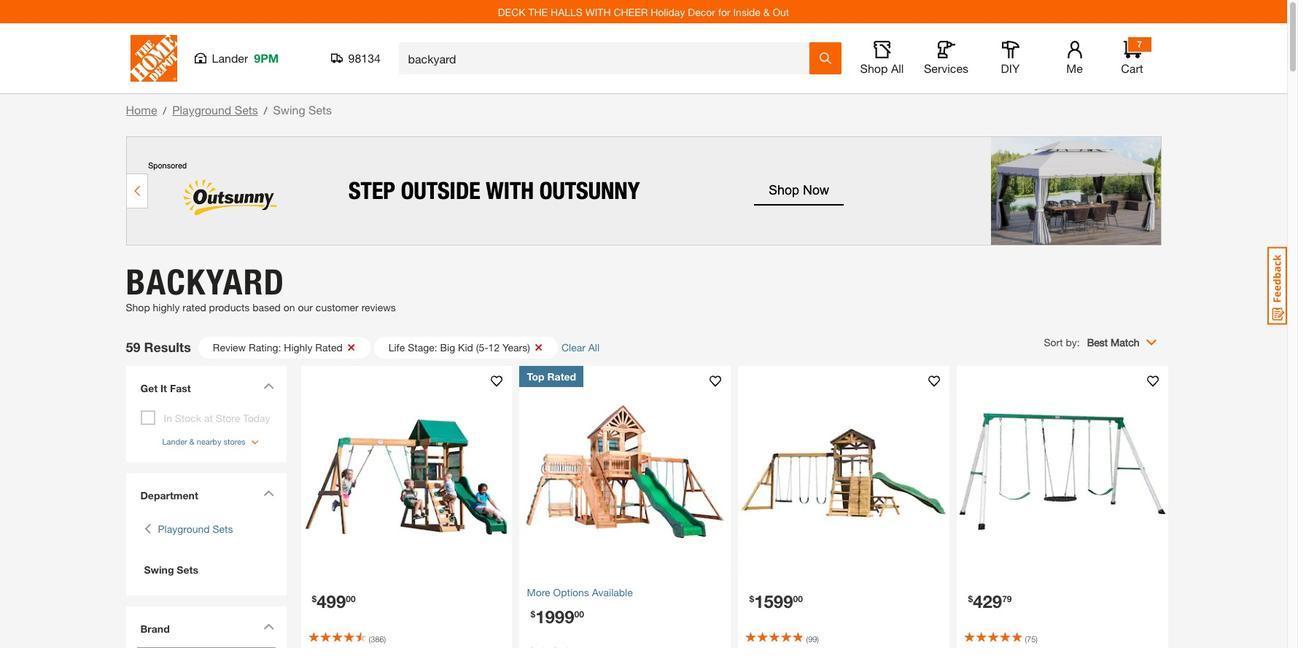 Task type: locate. For each thing, give the bounding box(es) containing it.
backyard
[[126, 261, 285, 303]]

shop left services
[[860, 61, 888, 75]]

all
[[891, 61, 904, 75], [589, 341, 600, 354]]

home
[[126, 103, 157, 117]]

& left out
[[764, 5, 770, 18]]

0 horizontal spatial (
[[369, 634, 371, 644]]

in stock at store today link
[[164, 412, 270, 424]]

stores
[[224, 437, 246, 446]]

back caret image
[[144, 522, 151, 537]]

more options available link
[[527, 585, 724, 600]]

1 vertical spatial all
[[589, 341, 600, 354]]

0 vertical spatial swing
[[273, 103, 305, 117]]

0 horizontal spatial &
[[190, 437, 195, 446]]

1 vertical spatial rated
[[547, 370, 576, 383]]

2 horizontal spatial 00
[[793, 593, 803, 604]]

2 horizontal spatial (
[[1025, 634, 1027, 644]]

0 vertical spatial rated
[[315, 341, 343, 353]]

endeavor ii all cedar wooden swing set image
[[739, 366, 950, 577]]

0 vertical spatial playground
[[172, 103, 232, 117]]

caret icon image
[[263, 383, 274, 389], [263, 490, 274, 497], [263, 624, 274, 630]]

deck the halls with cheer holiday decor for inside & out
[[498, 5, 790, 18]]

options
[[553, 586, 589, 599]]

best
[[1087, 336, 1108, 348]]

2 ( from the left
[[806, 634, 808, 644]]

lander down in
[[162, 437, 187, 446]]

2 vertical spatial caret icon image
[[263, 624, 274, 630]]

$ inside $ 499 00
[[312, 593, 317, 604]]

highly
[[153, 301, 180, 313]]

3 ) from the left
[[1036, 634, 1038, 644]]

1 vertical spatial playground sets link
[[158, 522, 233, 537]]

$ inside $ 1599 00
[[750, 593, 754, 604]]

playground sets link down department link
[[158, 522, 233, 537]]

00 inside $ 499 00
[[346, 593, 356, 604]]

00 inside $ 1599 00
[[793, 593, 803, 604]]

diy button
[[987, 41, 1034, 76]]

386
[[371, 634, 384, 644]]

1 horizontal spatial 00
[[575, 609, 584, 620]]

&
[[764, 5, 770, 18], [190, 437, 195, 446]]

clear all
[[562, 341, 600, 354]]

decor
[[688, 5, 716, 18]]

0 vertical spatial lander
[[212, 51, 248, 65]]

holiday
[[651, 5, 685, 18]]

all for shop all
[[891, 61, 904, 75]]

$
[[312, 593, 317, 604], [750, 593, 754, 604], [968, 593, 973, 604], [531, 609, 536, 620]]

( for 429
[[1025, 634, 1027, 644]]

$ 429 79
[[968, 591, 1012, 612]]

1 horizontal spatial rated
[[547, 370, 576, 383]]

me
[[1067, 61, 1083, 75]]

$ 1599 00
[[750, 591, 803, 612]]

1 horizontal spatial &
[[764, 5, 770, 18]]

0 horizontal spatial )
[[384, 634, 386, 644]]

1 horizontal spatial all
[[891, 61, 904, 75]]

What can we help you find today? search field
[[408, 43, 809, 74]]

1 horizontal spatial lander
[[212, 51, 248, 65]]

shop
[[860, 61, 888, 75], [126, 301, 150, 313]]

lander 9pm
[[212, 51, 279, 65]]

sets down department link
[[213, 523, 233, 535]]

review rating: highly rated
[[213, 341, 343, 353]]

get it fast link
[[133, 373, 279, 407]]

$ for 1999
[[531, 609, 536, 620]]

0 vertical spatial shop
[[860, 61, 888, 75]]

by:
[[1066, 336, 1080, 348]]

rated
[[315, 341, 343, 353], [547, 370, 576, 383]]

home link
[[126, 103, 157, 117]]

results
[[144, 339, 191, 355]]

/ right "home"
[[163, 104, 166, 117]]

caribbean all cedar swing playset image
[[520, 366, 731, 577]]

services button
[[923, 41, 970, 76]]

0 horizontal spatial swing
[[144, 564, 174, 576]]

sets down playground sets
[[177, 564, 198, 576]]

& left nearby
[[190, 437, 195, 446]]

sets down lander 9pm
[[235, 103, 258, 117]]

1 ( from the left
[[369, 634, 371, 644]]

(
[[369, 634, 371, 644], [806, 634, 808, 644], [1025, 634, 1027, 644]]

shop inside button
[[860, 61, 888, 75]]

79
[[1002, 593, 1012, 604]]

1 vertical spatial caret icon image
[[263, 490, 274, 497]]

1 horizontal spatial /
[[264, 104, 267, 117]]

/
[[163, 104, 166, 117], [264, 104, 267, 117]]

98134 button
[[331, 51, 381, 66]]

all inside button
[[589, 341, 600, 354]]

1 horizontal spatial (
[[806, 634, 808, 644]]

brand link
[[133, 614, 279, 648]]

for
[[718, 5, 731, 18]]

playground sets link
[[172, 103, 258, 117], [158, 522, 233, 537]]

backyard shop highly rated products based on our customer reviews
[[126, 261, 396, 313]]

1 vertical spatial shop
[[126, 301, 150, 313]]

playground sets link down lander 9pm
[[172, 103, 258, 117]]

buckley hill all cedar swing playset image
[[301, 366, 512, 577]]

top
[[527, 370, 545, 383]]

customer
[[316, 301, 359, 313]]

playground right "home"
[[172, 103, 232, 117]]

1 vertical spatial lander
[[162, 437, 187, 446]]

1 horizontal spatial shop
[[860, 61, 888, 75]]

playground
[[172, 103, 232, 117], [158, 523, 210, 535]]

the
[[528, 5, 548, 18]]

caret icon image inside brand link
[[263, 624, 274, 630]]

2 caret icon image from the top
[[263, 490, 274, 497]]

lander left 9pm
[[212, 51, 248, 65]]

me button
[[1052, 41, 1098, 76]]

swing down 9pm
[[273, 103, 305, 117]]

brand
[[140, 623, 170, 635]]

1999
[[536, 607, 575, 627]]

00
[[346, 593, 356, 604], [793, 593, 803, 604], [575, 609, 584, 620]]

/ down 9pm
[[264, 104, 267, 117]]

1 ) from the left
[[384, 634, 386, 644]]

shop left highly
[[126, 301, 150, 313]]

0 vertical spatial &
[[764, 5, 770, 18]]

$ inside $ 1999 00
[[531, 609, 536, 620]]

0 horizontal spatial rated
[[315, 341, 343, 353]]

shop all button
[[859, 41, 906, 76]]

get
[[140, 382, 158, 394]]

sets
[[235, 103, 258, 117], [309, 103, 332, 117], [213, 523, 233, 535], [177, 564, 198, 576]]

stock
[[175, 412, 201, 424]]

$ inside $ 429 79
[[968, 593, 973, 604]]

shop all
[[860, 61, 904, 75]]

kid
[[458, 341, 473, 353]]

rated right "highly"
[[315, 341, 343, 353]]

0 vertical spatial caret icon image
[[263, 383, 274, 389]]

3 ( from the left
[[1025, 634, 1027, 644]]

swing
[[273, 103, 305, 117], [144, 564, 174, 576]]

1 horizontal spatial )
[[817, 634, 819, 644]]

( 99 )
[[806, 634, 819, 644]]

sort by: best match
[[1044, 336, 1140, 348]]

1 caret icon image from the top
[[263, 383, 274, 389]]

0 horizontal spatial 00
[[346, 593, 356, 604]]

cart
[[1121, 61, 1144, 75]]

lander
[[212, 51, 248, 65], [162, 437, 187, 446]]

0 horizontal spatial all
[[589, 341, 600, 354]]

deck the halls with cheer holiday decor for inside & out link
[[498, 5, 790, 18]]

based
[[253, 301, 281, 313]]

playground right back caret image
[[158, 523, 210, 535]]

00 for 1599
[[793, 593, 803, 604]]

0 vertical spatial all
[[891, 61, 904, 75]]

2 horizontal spatial )
[[1036, 634, 1038, 644]]

59
[[126, 339, 140, 355]]

0 horizontal spatial shop
[[126, 301, 150, 313]]

00 inside $ 1999 00
[[575, 609, 584, 620]]

2 ) from the left
[[817, 634, 819, 644]]

caret icon image for get it fast
[[263, 383, 274, 389]]

deck
[[498, 5, 526, 18]]

caret icon image inside the get it fast link
[[263, 383, 274, 389]]

swing down back caret image
[[144, 564, 174, 576]]

0 horizontal spatial /
[[163, 104, 166, 117]]

1 / from the left
[[163, 104, 166, 117]]

1 vertical spatial swing
[[144, 564, 174, 576]]

all right clear
[[589, 341, 600, 354]]

0 horizontal spatial lander
[[162, 437, 187, 446]]

caret icon image inside department link
[[263, 490, 274, 497]]

all left services
[[891, 61, 904, 75]]

it
[[160, 382, 167, 394]]

rated right 'top'
[[547, 370, 576, 383]]

3 caret icon image from the top
[[263, 624, 274, 630]]

all inside button
[[891, 61, 904, 75]]

at
[[204, 412, 213, 424]]

shop inside backyard shop highly rated products based on our customer reviews
[[126, 301, 150, 313]]

)
[[384, 634, 386, 644], [817, 634, 819, 644], [1036, 634, 1038, 644]]

$ 1999 00
[[531, 607, 584, 627]]

$ for 1599
[[750, 593, 754, 604]]



Task type: describe. For each thing, give the bounding box(es) containing it.
00 for 1999
[[575, 609, 584, 620]]

big
[[440, 341, 455, 353]]

services
[[924, 61, 969, 75]]

caret icon image for brand
[[263, 624, 274, 630]]

years)
[[503, 341, 530, 353]]

store
[[216, 412, 240, 424]]

7
[[1137, 39, 1142, 50]]

12
[[488, 341, 500, 353]]

( for 1599
[[806, 634, 808, 644]]

) for 499
[[384, 634, 386, 644]]

rating:
[[249, 341, 281, 353]]

2 / from the left
[[264, 104, 267, 117]]

with
[[586, 5, 611, 18]]

match
[[1111, 336, 1140, 348]]

lander for lander 9pm
[[212, 51, 248, 65]]

life
[[389, 341, 405, 353]]

available
[[592, 586, 633, 599]]

the home depot logo image
[[130, 35, 177, 82]]

all for clear all
[[589, 341, 600, 354]]

nearby
[[197, 437, 221, 446]]

diy
[[1001, 61, 1020, 75]]

stage:
[[408, 341, 437, 353]]

swing sets
[[144, 564, 198, 576]]

cart 7
[[1121, 39, 1144, 75]]

on
[[284, 301, 295, 313]]

(5-
[[476, 341, 488, 353]]

fast
[[170, 382, 191, 394]]

top rated
[[527, 370, 576, 383]]

playground sets
[[158, 523, 233, 535]]

today
[[243, 412, 270, 424]]

1 horizontal spatial swing
[[273, 103, 305, 117]]

0 vertical spatial playground sets link
[[172, 103, 258, 117]]

swing sets link
[[140, 562, 272, 578]]

lander for lander & nearby stores
[[162, 437, 187, 446]]

life stage: big kid (5-12 years) button
[[374, 337, 558, 359]]

lander & nearby stores
[[162, 437, 246, 446]]

home / playground sets / swing sets
[[126, 103, 332, 117]]

00 for 499
[[346, 593, 356, 604]]

1599
[[754, 591, 793, 612]]

review
[[213, 341, 246, 353]]

reviews
[[362, 301, 396, 313]]

products
[[209, 301, 250, 313]]

more options available
[[527, 586, 633, 599]]

department
[[140, 490, 198, 502]]

inside
[[734, 5, 761, 18]]

) for 429
[[1036, 634, 1038, 644]]

more
[[527, 586, 551, 599]]

rated inside review rating: highly rated "button"
[[315, 341, 343, 353]]

feedback link image
[[1268, 247, 1288, 325]]

Search text field
[[137, 648, 275, 649]]

1 vertical spatial playground
[[158, 523, 210, 535]]

life stage: big kid (5-12 years)
[[389, 341, 530, 353]]

in stock at store today
[[164, 412, 270, 424]]

1 vertical spatial &
[[190, 437, 195, 446]]

clear all button
[[562, 340, 611, 355]]

halls
[[551, 5, 583, 18]]

little brutus heavy-duty metal a-frame swing set image
[[957, 366, 1169, 577]]

highly
[[284, 341, 313, 353]]

sort
[[1044, 336, 1063, 348]]

sets down 98134 button
[[309, 103, 332, 117]]

99
[[808, 634, 817, 644]]

) for 1599
[[817, 634, 819, 644]]

( 75 )
[[1025, 634, 1038, 644]]

499
[[317, 591, 346, 612]]

cheer
[[614, 5, 648, 18]]

429
[[973, 591, 1002, 612]]

department link
[[133, 481, 279, 511]]

98134
[[348, 51, 381, 65]]

75
[[1027, 634, 1036, 644]]

get it fast
[[140, 382, 191, 394]]

( 386 )
[[369, 634, 386, 644]]

out
[[773, 5, 790, 18]]

in
[[164, 412, 172, 424]]

$ for 429
[[968, 593, 973, 604]]

caret icon image for department
[[263, 490, 274, 497]]

review rating: highly rated button
[[198, 337, 370, 359]]

59 results
[[126, 339, 191, 355]]

our
[[298, 301, 313, 313]]

sets inside "swing sets" link
[[177, 564, 198, 576]]

$ for 499
[[312, 593, 317, 604]]

clear
[[562, 341, 586, 354]]

$ 499 00
[[312, 591, 356, 612]]

9pm
[[254, 51, 279, 65]]

( for 499
[[369, 634, 371, 644]]

rated
[[183, 301, 206, 313]]



Task type: vqa. For each thing, say whether or not it's contained in the screenshot.
& to the right
yes



